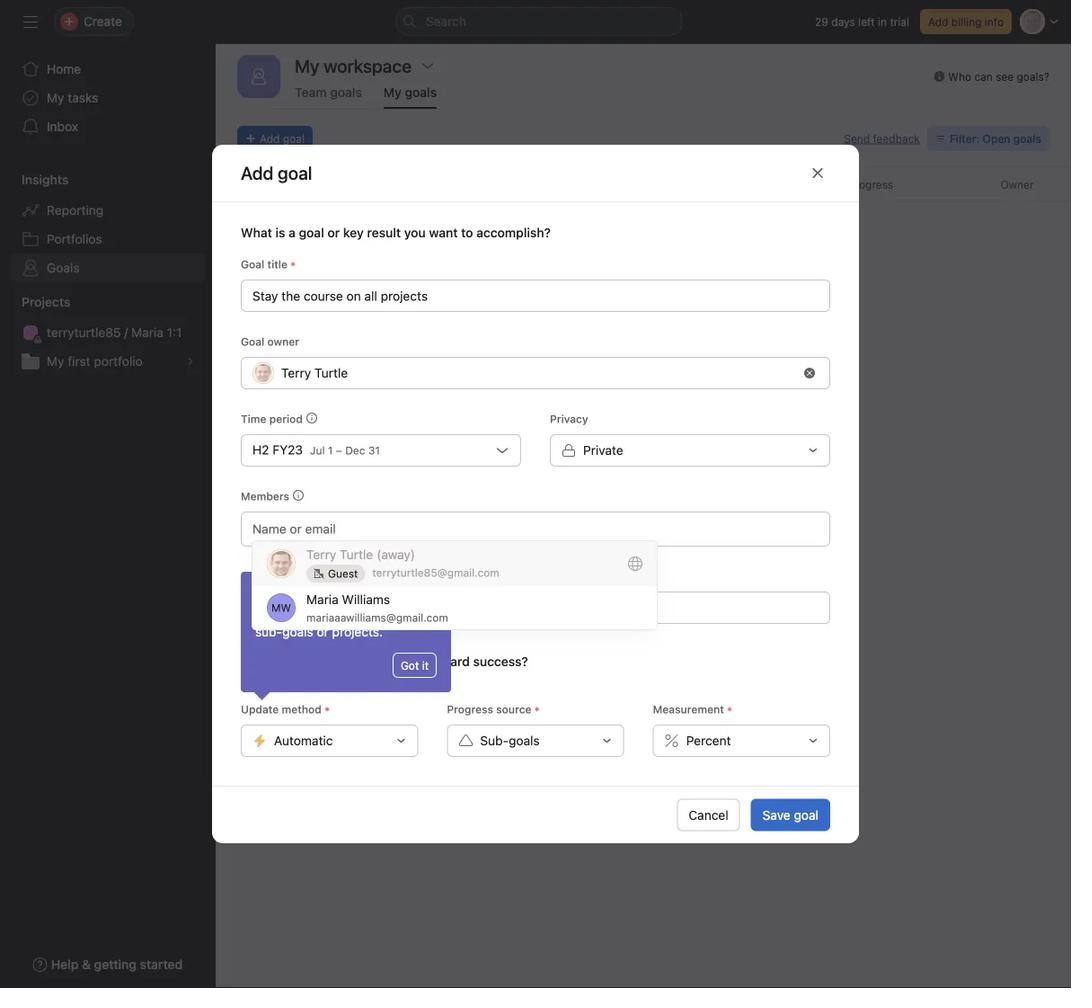 Task type: vqa. For each thing, say whether or not it's contained in the screenshot.
the top To
yes



Task type: describe. For each thing, give the bounding box(es) containing it.
cancel button
[[677, 799, 741, 831]]

insights
[[22, 172, 69, 187]]

or inside goals can be automatically updated by the progress of sub-goals or projects.
[[317, 624, 329, 639]]

clear filters button
[[599, 511, 689, 543]]

0 vertical spatial or
[[328, 225, 340, 240]]

portfolio
[[94, 354, 143, 369]]

measurement
[[653, 703, 725, 716]]

cancel
[[689, 807, 729, 822]]

what
[[241, 225, 272, 240]]

first
[[68, 354, 90, 369]]

targets
[[367, 673, 403, 685]]

progress inside goals can be automatically updated by the progress of sub-goals or projects.
[[347, 605, 398, 620]]

team goals link
[[295, 85, 362, 109]]

add billing info button
[[921, 9, 1012, 34]]

add a goal or clear your filters to see all goals.
[[494, 463, 794, 480]]

privacy
[[550, 413, 589, 425]]

my for my first portfolio
[[47, 354, 64, 369]]

sub-goals button
[[447, 725, 625, 757]]

terryturtle85
[[47, 325, 121, 340]]

goal for save goal
[[794, 807, 819, 822]]

progress for progress
[[849, 178, 894, 191]]

save goal button
[[751, 799, 831, 831]]

private
[[584, 443, 624, 458]]

turtle
[[315, 366, 348, 380]]

h2
[[253, 442, 269, 457]]

add for add goal
[[260, 132, 280, 145]]

updated
[[255, 605, 304, 620]]

by
[[307, 605, 321, 620]]

is
[[276, 225, 285, 240]]

owner
[[268, 335, 300, 348]]

days
[[832, 15, 856, 28]]

global element
[[0, 44, 216, 152]]

set
[[286, 673, 301, 685]]

method
[[282, 703, 322, 716]]

0 vertical spatial see
[[996, 70, 1014, 83]]

result
[[367, 225, 401, 240]]

can for who
[[975, 70, 993, 83]]

goal owner
[[241, 335, 300, 348]]

who can see goals?
[[949, 70, 1050, 83]]

sub-goals
[[480, 733, 540, 748]]

open goals
[[681, 419, 786, 444]]

how will you measure progress toward success? learn to set measurable targets
[[241, 654, 528, 685]]

time
[[241, 413, 267, 425]]

you inside how will you measure progress toward success? learn to set measurable targets
[[294, 654, 315, 669]]

0 vertical spatial a
[[289, 225, 296, 240]]

name
[[237, 178, 267, 191]]

goal for goal title
[[241, 258, 265, 271]]

update
[[241, 703, 279, 716]]

1 vertical spatial or
[[567, 463, 580, 480]]

trial
[[891, 15, 910, 28]]

parent
[[241, 570, 275, 583]]

progress source
[[447, 703, 532, 716]]

1 horizontal spatial you
[[404, 225, 426, 240]]

/
[[124, 325, 128, 340]]

team
[[295, 85, 327, 100]]

clear
[[584, 463, 616, 480]]

my goals link
[[384, 85, 437, 109]]

required image for source
[[532, 704, 543, 715]]

goals for goals can be automatically updated by the progress of sub-goals or projects.
[[255, 585, 288, 600]]

goals link
[[11, 254, 205, 282]]

got
[[401, 659, 419, 672]]

send
[[845, 132, 871, 145]]

time period
[[241, 413, 303, 425]]

any
[[642, 419, 676, 444]]

left
[[859, 15, 876, 28]]

goal title
[[241, 258, 288, 271]]

insights element
[[0, 164, 216, 286]]

projects
[[22, 294, 71, 309]]

got it button
[[393, 653, 437, 678]]

my first portfolio
[[47, 354, 143, 369]]

add for add billing info
[[929, 15, 949, 28]]

goals for my goals
[[405, 85, 437, 100]]

jul
[[310, 444, 325, 457]]

my goals
[[384, 85, 437, 100]]

save goal
[[763, 807, 819, 822]]

what is a goal or key result you want to accomplish?
[[241, 225, 551, 240]]

reporting link
[[11, 196, 205, 225]]

goal for parent goal
[[278, 570, 300, 583]]

inbox link
[[11, 112, 205, 141]]

search list box
[[396, 7, 683, 36]]

progress inside how will you measure progress toward success? learn to set measurable targets
[[373, 654, 426, 669]]

my workspace
[[295, 55, 412, 76]]

goal for add goal
[[283, 132, 305, 145]]

terryturtle85 / maria 1:1
[[47, 325, 182, 340]]

h2 fy23 jul 1 – dec 31
[[253, 442, 380, 457]]

goals.
[[755, 463, 794, 480]]

percent
[[687, 733, 731, 748]]

my tasks
[[47, 90, 98, 105]]

portfolios
[[47, 232, 102, 246]]

1
[[328, 444, 333, 457]]

goal for goal owner
[[241, 335, 265, 348]]

save
[[763, 807, 791, 822]]

toward success?
[[429, 654, 528, 669]]

own
[[597, 419, 637, 444]]

clear filters
[[610, 519, 677, 534]]



Task type: locate. For each thing, give the bounding box(es) containing it.
1 vertical spatial to
[[273, 673, 283, 685]]

goal
[[283, 132, 305, 145], [299, 225, 324, 240], [535, 463, 563, 480], [278, 570, 300, 583], [794, 807, 819, 822]]

or down by
[[317, 624, 329, 639]]

1 horizontal spatial a
[[524, 463, 532, 480]]

0 vertical spatial filters
[[652, 463, 689, 480]]

1 vertical spatial goal
[[241, 335, 265, 348]]

0 horizontal spatial you
[[294, 654, 315, 669]]

members
[[241, 490, 290, 503]]

home link
[[11, 55, 205, 84]]

goal left title at left
[[241, 258, 265, 271]]

goals inside goals can be automatically updated by the progress of sub-goals or projects.
[[255, 585, 288, 600]]

required image up percent dropdown button
[[725, 704, 735, 715]]

filters right 'clear'
[[644, 519, 677, 534]]

you
[[404, 225, 426, 240], [294, 654, 315, 669]]

required image down learn to set measurable targets link
[[322, 704, 333, 715]]

0 vertical spatial to
[[693, 463, 706, 480]]

or left key
[[328, 225, 340, 240]]

add billing info
[[929, 15, 1004, 28]]

required image
[[322, 704, 333, 715], [725, 704, 735, 715]]

you don't own any open goals
[[502, 419, 786, 444]]

goal left owner
[[241, 335, 265, 348]]

required image
[[288, 259, 299, 270], [532, 704, 543, 715]]

goals
[[47, 260, 80, 275], [255, 585, 288, 600]]

update method
[[241, 703, 322, 716]]

who
[[949, 70, 972, 83]]

to accomplish?
[[461, 225, 551, 240]]

learn to set measurable targets link
[[241, 673, 403, 685]]

1 vertical spatial progress
[[373, 654, 426, 669]]

progress
[[849, 178, 894, 191], [447, 703, 494, 716]]

0 vertical spatial goals
[[47, 260, 80, 275]]

required image for automatic
[[322, 704, 333, 715]]

add goal
[[241, 162, 312, 183]]

inbox
[[47, 119, 78, 134]]

hide sidebar image
[[23, 14, 38, 29]]

1 horizontal spatial required image
[[725, 704, 735, 715]]

1 vertical spatial can
[[292, 585, 313, 600]]

0 horizontal spatial progress
[[447, 703, 494, 716]]

2 goal from the top
[[241, 335, 265, 348]]

my inside my goals link
[[384, 85, 402, 100]]

add up add goal at the left top
[[260, 132, 280, 145]]

how
[[241, 654, 268, 669]]

search button
[[396, 7, 683, 36]]

goal right is
[[299, 225, 324, 240]]

Name or email text field
[[253, 518, 350, 540]]

0 vertical spatial required image
[[288, 259, 299, 270]]

1 vertical spatial a
[[524, 463, 532, 480]]

goal right save
[[794, 807, 819, 822]]

tt
[[257, 367, 270, 379]]

terryturtle85 / maria 1:1 link
[[11, 318, 205, 347]]

filters inside button
[[644, 519, 677, 534]]

send feedback link
[[845, 130, 921, 147]]

my down the my workspace
[[384, 85, 402, 100]]

1 goal from the top
[[241, 258, 265, 271]]

want
[[429, 225, 458, 240]]

my left the tasks
[[47, 90, 64, 105]]

progress down automatically
[[347, 605, 398, 620]]

learn
[[241, 673, 269, 685]]

filters right your
[[652, 463, 689, 480]]

will
[[271, 654, 290, 669]]

0 horizontal spatial to
[[273, 673, 283, 685]]

sub-
[[480, 733, 509, 748]]

1 vertical spatial required image
[[532, 704, 543, 715]]

automatic
[[274, 733, 333, 748]]

0 horizontal spatial add
[[260, 132, 280, 145]]

fy23
[[273, 442, 303, 457]]

0 vertical spatial progress
[[849, 178, 894, 191]]

2 vertical spatial add
[[494, 463, 520, 480]]

can for goals
[[292, 585, 313, 600]]

1 horizontal spatial add
[[494, 463, 520, 480]]

add for add a goal or clear your filters to see all goals.
[[494, 463, 520, 480]]

goals for sub-goals
[[509, 733, 540, 748]]

1 horizontal spatial to
[[693, 463, 706, 480]]

portfolios link
[[11, 225, 205, 254]]

my left first
[[47, 354, 64, 369]]

–
[[336, 444, 342, 457]]

source
[[497, 703, 532, 716]]

progress up targets
[[373, 654, 426, 669]]

add
[[929, 15, 949, 28], [260, 132, 280, 145], [494, 463, 520, 480]]

a right is
[[289, 225, 296, 240]]

remove image
[[805, 368, 816, 379]]

or left clear
[[567, 463, 580, 480]]

search
[[426, 14, 467, 29]]

the
[[324, 605, 343, 620]]

your
[[620, 463, 649, 480]]

1 vertical spatial progress
[[447, 703, 494, 716]]

automatically
[[334, 585, 411, 600]]

2 required image from the left
[[725, 704, 735, 715]]

it
[[422, 659, 429, 672]]

you
[[502, 419, 538, 444]]

required image for percent
[[725, 704, 735, 715]]

goals for goals
[[47, 260, 80, 275]]

goals inside dropdown button
[[509, 733, 540, 748]]

1 required image from the left
[[322, 704, 333, 715]]

to inside how will you measure progress toward success? learn to set measurable targets
[[273, 673, 283, 685]]

required image for title
[[288, 259, 299, 270]]

1 vertical spatial goals
[[255, 585, 288, 600]]

see left all
[[710, 463, 733, 480]]

can left be
[[292, 585, 313, 600]]

progress up the sub-
[[447, 703, 494, 716]]

0 horizontal spatial required image
[[322, 704, 333, 715]]

1 vertical spatial add
[[260, 132, 280, 145]]

1 horizontal spatial see
[[996, 70, 1014, 83]]

measure
[[319, 654, 370, 669]]

Enter goal name text field
[[241, 280, 831, 312]]

title
[[268, 258, 288, 271]]

0 horizontal spatial required image
[[288, 259, 299, 270]]

close this dialog image
[[811, 166, 825, 180]]

my for my tasks
[[47, 90, 64, 105]]

see left goals?
[[996, 70, 1014, 83]]

goal inside "button"
[[794, 807, 819, 822]]

insights button
[[0, 171, 69, 189]]

projects.
[[332, 624, 383, 639]]

projects element
[[0, 286, 216, 379]]

private button
[[550, 434, 831, 467]]

1 horizontal spatial can
[[975, 70, 993, 83]]

1 horizontal spatial progress
[[849, 178, 894, 191]]

goals can be automatically updated by the progress of sub-goals or projects.
[[255, 585, 413, 639]]

progress
[[347, 605, 398, 620], [373, 654, 426, 669]]

goals for team goals
[[330, 85, 362, 100]]

clear
[[610, 519, 641, 534]]

1 vertical spatial filters
[[644, 519, 677, 534]]

1 horizontal spatial goals
[[255, 585, 288, 600]]

to for see
[[693, 463, 706, 480]]

0 horizontal spatial a
[[289, 225, 296, 240]]

to left set
[[273, 673, 283, 685]]

sub-
[[255, 624, 282, 639]]

progress for progress source
[[447, 703, 494, 716]]

29
[[816, 15, 829, 28]]

you up set
[[294, 654, 315, 669]]

0 vertical spatial goal
[[241, 258, 265, 271]]

0 horizontal spatial see
[[710, 463, 733, 480]]

see
[[996, 70, 1014, 83], [710, 463, 733, 480]]

to for set
[[273, 673, 283, 685]]

0 horizontal spatial can
[[292, 585, 313, 600]]

can right 'who'
[[975, 70, 993, 83]]

in
[[879, 15, 888, 28]]

of
[[401, 605, 413, 620]]

progress down the send feedback
[[849, 178, 894, 191]]

to left all
[[693, 463, 706, 480]]

goals can be automatically updated by the progress of sub-goals or projects. tooltip
[[241, 572, 451, 698]]

0 vertical spatial add
[[929, 15, 949, 28]]

my inside my first portfolio link
[[47, 354, 64, 369]]

goals inside goals can be automatically updated by the progress of sub-goals or projects.
[[282, 624, 314, 639]]

goals?
[[1017, 70, 1050, 83]]

my for my goals
[[384, 85, 402, 100]]

send feedback
[[845, 132, 921, 145]]

all
[[736, 463, 751, 480]]

can
[[975, 70, 993, 83], [292, 585, 313, 600]]

filters
[[652, 463, 689, 480], [644, 519, 677, 534]]

terry
[[281, 366, 311, 380]]

0 vertical spatial can
[[975, 70, 993, 83]]

add goal button
[[237, 126, 313, 151]]

my inside 'my tasks' link
[[47, 90, 64, 105]]

0 vertical spatial you
[[404, 225, 426, 240]]

a down "you"
[[524, 463, 532, 480]]

2 horizontal spatial add
[[929, 15, 949, 28]]

period
[[269, 413, 303, 425]]

goals inside insights element
[[47, 260, 80, 275]]

1 vertical spatial you
[[294, 654, 315, 669]]

measurable
[[305, 673, 364, 685]]

projects button
[[0, 293, 71, 311]]

my first portfolio link
[[11, 347, 205, 376]]

feedback
[[874, 132, 921, 145]]

maria
[[131, 325, 164, 340]]

29 days left in trial
[[816, 15, 910, 28]]

goal down don't
[[535, 463, 563, 480]]

parent goal
[[241, 570, 300, 583]]

to
[[693, 463, 706, 480], [273, 673, 283, 685]]

goal right parent
[[278, 570, 300, 583]]

2 vertical spatial or
[[317, 624, 329, 639]]

0 horizontal spatial goals
[[47, 260, 80, 275]]

goal inside button
[[283, 132, 305, 145]]

goals down the parent goal
[[255, 585, 288, 600]]

can inside goals can be automatically updated by the progress of sub-goals or projects.
[[292, 585, 313, 600]]

goal up add goal at the left top
[[283, 132, 305, 145]]

add down "you"
[[494, 463, 520, 480]]

0 vertical spatial progress
[[347, 605, 398, 620]]

tasks
[[68, 90, 98, 105]]

you left want
[[404, 225, 426, 240]]

1 vertical spatial see
[[710, 463, 733, 480]]

home
[[47, 62, 81, 76]]

add goal
[[260, 132, 305, 145]]

1 horizontal spatial required image
[[532, 704, 543, 715]]

my
[[384, 85, 402, 100], [47, 90, 64, 105], [47, 354, 64, 369]]

goals down portfolios
[[47, 260, 80, 275]]

billing
[[952, 15, 982, 28]]

add left billing at right
[[929, 15, 949, 28]]



